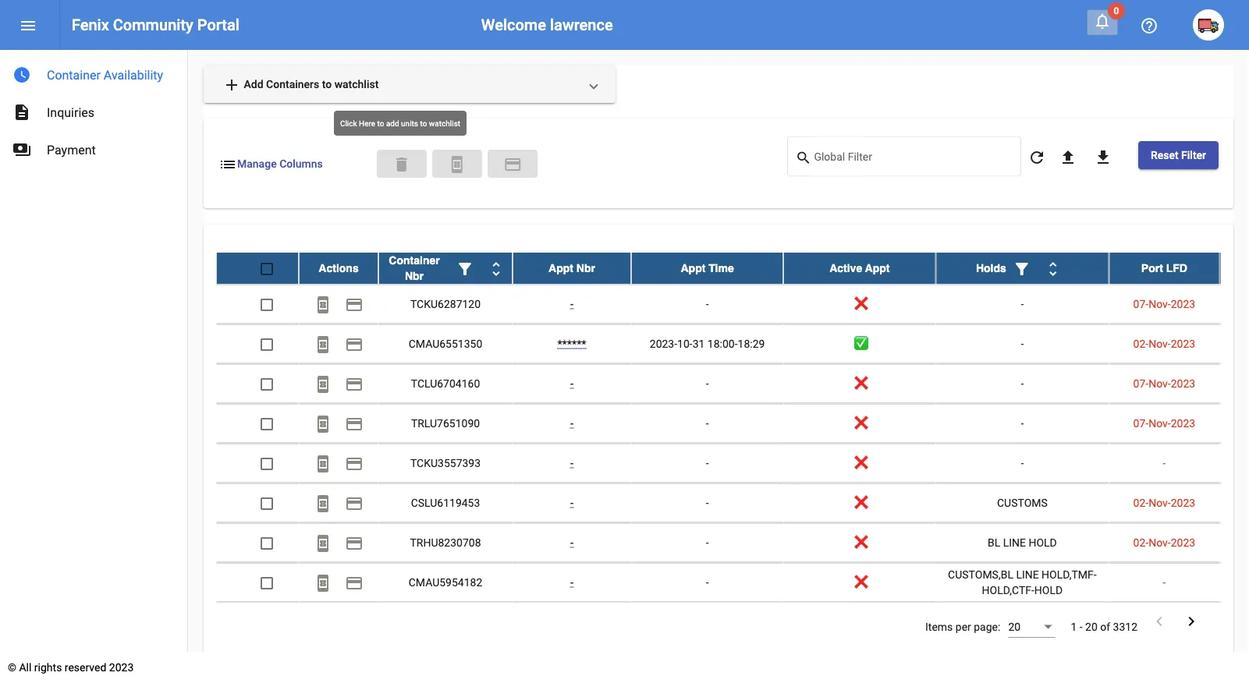 Task type: vqa. For each thing, say whether or not it's contained in the screenshot.
no color image containing search
yes



Task type: describe. For each thing, give the bounding box(es) containing it.
menu button
[[12, 9, 44, 41]]

hold,ctf-
[[982, 584, 1034, 597]]

trlu7651090
[[411, 417, 480, 430]]

hold,tmf-
[[1042, 568, 1097, 581]]

refresh
[[1027, 148, 1046, 167]]

© all rights reserved 2023
[[8, 661, 134, 674]]

appt time
[[681, 262, 734, 274]]

payments
[[12, 140, 31, 159]]

10-
[[677, 337, 693, 350]]

file_download button
[[1088, 141, 1119, 172]]

❌ for trhu8230708
[[854, 536, 865, 549]]

appt for appt nbr
[[549, 262, 573, 274]]

no color image inside navigation
[[12, 140, 31, 159]]

book_online for cslu6119453
[[314, 494, 332, 513]]

search
[[795, 149, 812, 166]]

list
[[218, 155, 237, 174]]

tclu6704160
[[411, 377, 480, 390]]

description
[[12, 103, 31, 122]]

book_online button for tcku3557393
[[307, 447, 339, 479]]

nov- for trlu7651090
[[1149, 417, 1171, 430]]

actions column header
[[299, 252, 378, 284]]

2023 for tcku6287120
[[1171, 297, 1195, 310]]

holds filter_alt
[[976, 259, 1031, 278]]

02- for bl line hold
[[1133, 536, 1149, 549]]

items
[[925, 621, 953, 634]]

2023 for tclu6704160
[[1171, 377, 1195, 390]]

container availability
[[47, 67, 163, 82]]

add add containers to watchlist
[[222, 76, 379, 94]]

1 column header from the left
[[378, 252, 513, 284]]

- link for cmau5954182
[[570, 576, 574, 589]]

payment button for trhu8230708
[[339, 527, 370, 558]]

to
[[322, 78, 332, 91]]

add
[[222, 76, 241, 94]]

3312
[[1113, 621, 1138, 634]]

time
[[709, 262, 734, 274]]

18:00-
[[708, 337, 738, 350]]

book_online for trlu7651090
[[314, 415, 332, 433]]

no color image containing unfold_more
[[487, 259, 506, 278]]

notifications_none
[[1093, 12, 1112, 30]]

container for nbr
[[389, 254, 440, 266]]

3 column header from the left
[[1220, 252, 1249, 284]]

nov- for cmau6551350
[[1149, 337, 1171, 350]]

book_online button for trlu7651090
[[307, 408, 339, 439]]

navigate_before
[[1150, 612, 1169, 631]]

1 filter_alt from the left
[[456, 259, 474, 278]]

nov- for tcku6287120
[[1149, 297, 1171, 310]]

no color image inside notifications_none popup button
[[1093, 12, 1112, 30]]

unfold_more for container nbr
[[487, 259, 506, 278]]

******
[[557, 337, 586, 350]]

appt inside active appt column header
[[865, 262, 890, 274]]

no color image inside file_upload 'button'
[[1059, 148, 1077, 167]]

no color image inside 'refresh' button
[[1027, 148, 1046, 167]]

07-nov-2023 for tclu6704160
[[1133, 377, 1195, 390]]

02-nov-2023 for -
[[1133, 337, 1195, 350]]

no color image containing watch_later
[[12, 66, 31, 84]]

payment button for tclu6704160
[[339, 368, 370, 399]]

payment button for tcku6287120
[[339, 288, 370, 320]]

navigation containing watch_later
[[0, 50, 187, 169]]

book_online for trhu8230708
[[314, 534, 332, 553]]

1
[[1071, 621, 1077, 634]]

portal
[[197, 16, 239, 34]]

appt for appt time
[[681, 262, 706, 274]]

6 row from the top
[[216, 444, 1249, 483]]

07- for tcku6287120
[[1133, 297, 1149, 310]]

2023-10-31 18:00-18:29
[[650, 337, 765, 350]]

delete image
[[392, 155, 411, 174]]

file_upload
[[1059, 148, 1077, 167]]

nov- for cslu6119453
[[1149, 496, 1171, 509]]

❌ for trlu7651090
[[854, 417, 865, 430]]

container for availability
[[47, 67, 101, 82]]

all
[[19, 661, 32, 674]]

02- for -
[[1133, 337, 1149, 350]]

payment button for cmau6551350
[[339, 328, 370, 359]]

07- for tclu6704160
[[1133, 377, 1149, 390]]

payment for trlu7651090
[[345, 415, 364, 433]]

- link for tcku3557393
[[570, 456, 574, 469]]

❌ for cmau5954182
[[854, 576, 865, 589]]

payment for trhu8230708
[[345, 534, 364, 553]]

active appt
[[829, 262, 890, 274]]

cslu6119453
[[411, 496, 480, 509]]

nbr for appt nbr
[[576, 262, 595, 274]]

fenix
[[72, 16, 109, 34]]

lfd
[[1166, 262, 1187, 274]]

©
[[8, 661, 16, 674]]

manage
[[237, 158, 277, 171]]

no color image containing search
[[795, 149, 814, 167]]

customs,bl line hold,tmf- hold,ctf-hold
[[948, 568, 1097, 597]]

payment for cslu6119453
[[345, 494, 364, 513]]

customs,bl
[[948, 568, 1013, 581]]

appt time column header
[[631, 252, 783, 284]]

reset filter
[[1151, 149, 1206, 161]]

tcku3557393
[[410, 456, 481, 469]]

payment for cmau6551350
[[345, 335, 364, 354]]

payment button for tcku3557393
[[339, 447, 370, 479]]

port lfd column header
[[1109, 252, 1220, 284]]

file_download
[[1094, 148, 1113, 167]]

actions
[[319, 262, 359, 274]]

grid containing filter_alt
[[216, 252, 1249, 643]]

navigate_next
[[1182, 612, 1201, 631]]

02-nov-2023 for bl line hold
[[1133, 536, 1195, 549]]

nov- for tclu6704160
[[1149, 377, 1171, 390]]

payment for cmau5954182
[[345, 574, 364, 592]]

welcome lawrence
[[481, 16, 613, 34]]

4 row from the top
[[216, 364, 1249, 404]]

book_online for cmau6551350
[[314, 335, 332, 354]]

inquiries
[[47, 105, 94, 120]]

reset
[[1151, 149, 1179, 161]]

containers
[[266, 78, 319, 91]]

delete button
[[377, 150, 427, 178]]

3 row from the top
[[216, 324, 1249, 364]]

book_online for tcku3557393
[[314, 454, 332, 473]]

reserved
[[65, 661, 106, 674]]

fenix community portal
[[72, 16, 239, 34]]

book_online button for tclu6704160
[[307, 368, 339, 399]]

- link for trhu8230708
[[570, 536, 574, 549]]

no color image inside the menu 'button'
[[19, 16, 37, 35]]

navigate_next button
[[1177, 611, 1205, 634]]

no color image inside file_download button
[[1094, 148, 1113, 167]]

payment button for trlu7651090
[[339, 408, 370, 439]]

2 column header from the left
[[936, 252, 1109, 284]]



Task type: locate. For each thing, give the bounding box(es) containing it.
5 nov- from the top
[[1149, 496, 1171, 509]]

cell
[[1220, 284, 1249, 323], [1220, 324, 1249, 363], [1220, 364, 1249, 403], [1220, 404, 1249, 443], [1220, 444, 1249, 483], [1220, 483, 1249, 522], [1220, 523, 1249, 562], [1220, 563, 1249, 602], [216, 603, 299, 642], [299, 603, 378, 642], [378, 603, 513, 642], [513, 603, 631, 642], [631, 603, 783, 642], [783, 603, 936, 642], [936, 603, 1109, 642], [1109, 603, 1220, 642], [1220, 603, 1249, 642]]

0 vertical spatial 02-nov-2023
[[1133, 337, 1195, 350]]

2 row from the top
[[216, 284, 1249, 324]]

book_online for tcku6287120
[[314, 295, 332, 314]]

book_online for tclu6704160
[[314, 375, 332, 394]]

welcome
[[481, 16, 546, 34]]

book_online button
[[432, 150, 482, 178], [307, 288, 339, 320], [307, 328, 339, 359], [307, 368, 339, 399], [307, 408, 339, 439], [307, 447, 339, 479], [307, 487, 339, 518], [307, 527, 339, 558], [307, 567, 339, 598]]

reset filter button
[[1138, 141, 1219, 169]]

❌ for cslu6119453
[[854, 496, 865, 509]]

unfold_more button for holds
[[1038, 252, 1069, 284]]

1 vertical spatial 07-
[[1133, 377, 1149, 390]]

filter_alt button for holds
[[1006, 252, 1038, 284]]

- link for cslu6119453
[[570, 496, 574, 509]]

help_outline
[[1140, 16, 1159, 35]]

no color image containing menu
[[19, 16, 37, 35]]

0 horizontal spatial filter_alt button
[[449, 252, 481, 284]]

- link for tcku6287120
[[570, 297, 574, 310]]

1 appt from the left
[[549, 262, 573, 274]]

0 vertical spatial hold
[[1029, 536, 1057, 549]]

2023 for trhu8230708
[[1171, 536, 1195, 549]]

bl line hold
[[988, 536, 1057, 549]]

no color image inside navigate_before button
[[1150, 612, 1169, 631]]

port lfd
[[1141, 262, 1187, 274]]

no color image containing file_download
[[1094, 148, 1113, 167]]

container nbr
[[389, 254, 440, 282]]

container
[[47, 67, 101, 82], [389, 254, 440, 266]]

1 horizontal spatial nbr
[[576, 262, 595, 274]]

payment for tclu6704160
[[345, 375, 364, 394]]

no color image
[[1093, 12, 1112, 30], [12, 66, 31, 84], [12, 103, 31, 122], [1059, 148, 1077, 167], [1094, 148, 1113, 167], [448, 155, 467, 174], [487, 259, 506, 278], [345, 335, 364, 354], [345, 375, 364, 394], [345, 415, 364, 433], [314, 454, 332, 473], [345, 454, 364, 473], [314, 494, 332, 513], [345, 494, 364, 513], [345, 534, 364, 553], [314, 574, 332, 592]]

5 row from the top
[[216, 404, 1249, 444]]

1 vertical spatial 02-nov-2023
[[1133, 496, 1195, 509]]

Global Watchlist Filter field
[[814, 153, 1013, 166]]

no color image containing notifications_none
[[1093, 12, 1112, 30]]

nov-
[[1149, 297, 1171, 310], [1149, 337, 1171, 350], [1149, 377, 1171, 390], [1149, 417, 1171, 430], [1149, 496, 1171, 509], [1149, 536, 1171, 549]]

per
[[956, 621, 971, 634]]

0 vertical spatial 07-nov-2023
[[1133, 297, 1195, 310]]

2 02-nov-2023 from the top
[[1133, 496, 1195, 509]]

file_upload button
[[1052, 141, 1084, 172]]

18:29
[[738, 337, 765, 350]]

0 horizontal spatial unfold_more
[[487, 259, 506, 278]]

2 vertical spatial 07-nov-2023
[[1133, 417, 1195, 430]]

appt nbr column header
[[513, 252, 631, 284]]

book_online button for tcku6287120
[[307, 288, 339, 320]]

of
[[1100, 621, 1110, 634]]

2 vertical spatial 02-
[[1133, 536, 1149, 549]]

no color image containing refresh
[[1027, 148, 1046, 167]]

availability
[[104, 67, 163, 82]]

1 horizontal spatial container
[[389, 254, 440, 266]]

0 vertical spatial 02-
[[1133, 337, 1149, 350]]

02- for customs
[[1133, 496, 1149, 509]]

2 horizontal spatial appt
[[865, 262, 890, 274]]

hold down hold,tmf-
[[1034, 584, 1063, 597]]

appt inside appt nbr 'column header'
[[549, 262, 573, 274]]

add
[[244, 78, 263, 91]]

unfold_more button for container nbr
[[481, 252, 512, 284]]

- link
[[570, 297, 574, 310], [570, 377, 574, 390], [570, 417, 574, 430], [570, 456, 574, 469], [570, 496, 574, 509], [570, 536, 574, 549], [570, 576, 574, 589]]

no color image containing help_outline
[[1140, 16, 1159, 35]]

items per page:
[[925, 621, 1001, 634]]

0 vertical spatial container
[[47, 67, 101, 82]]

2 vertical spatial 07-
[[1133, 417, 1149, 430]]

unfold_more button right holds filter_alt
[[1038, 252, 1069, 284]]

3 07-nov-2023 from the top
[[1133, 417, 1195, 430]]

1 unfold_more button from the left
[[481, 252, 512, 284]]

nov- for trhu8230708
[[1149, 536, 1171, 549]]

no color image containing description
[[12, 103, 31, 122]]

line for hold,tmf-
[[1016, 568, 1039, 581]]

4 - link from the top
[[570, 456, 574, 469]]

line inside customs,bl line hold,tmf- hold,ctf-hold
[[1016, 568, 1039, 581]]

3 - link from the top
[[570, 417, 574, 430]]

1 filter_alt button from the left
[[449, 252, 481, 284]]

1 20 from the left
[[1008, 621, 1021, 634]]

5 - link from the top
[[570, 496, 574, 509]]

1 - link from the top
[[570, 297, 574, 310]]

book_online button for cslu6119453
[[307, 487, 339, 518]]

2 02- from the top
[[1133, 496, 1149, 509]]

navigate_before button
[[1145, 611, 1173, 634]]

container up inquiries
[[47, 67, 101, 82]]

active
[[829, 262, 862, 274]]

0 horizontal spatial nbr
[[405, 270, 424, 282]]

1 02- from the top
[[1133, 337, 1149, 350]]

1 horizontal spatial 20
[[1085, 621, 1098, 634]]

appt
[[549, 262, 573, 274], [681, 262, 706, 274], [865, 262, 890, 274]]

3 ❌ from the top
[[854, 417, 865, 430]]

bl
[[988, 536, 1000, 549]]

book_online button for cmau6551350
[[307, 328, 339, 359]]

2 filter_alt button from the left
[[1006, 252, 1038, 284]]

no color image inside navigate_next button
[[1182, 612, 1201, 631]]

6 - link from the top
[[570, 536, 574, 549]]

0 horizontal spatial filter_alt
[[456, 259, 474, 278]]

6 ❌ from the top
[[854, 536, 865, 549]]

port
[[1141, 262, 1163, 274]]

nbr inside 'column header'
[[576, 262, 595, 274]]

tcku6287120
[[410, 297, 481, 310]]

appt up ****** link
[[549, 262, 573, 274]]

1 vertical spatial 02-
[[1133, 496, 1149, 509]]

3 02-nov-2023 from the top
[[1133, 536, 1195, 549]]

hold inside customs,bl line hold,tmf- hold,ctf-hold
[[1034, 584, 1063, 597]]

07- for trlu7651090
[[1133, 417, 1149, 430]]

1 vertical spatial line
[[1016, 568, 1039, 581]]

2023 for cslu6119453
[[1171, 496, 1195, 509]]

1 nov- from the top
[[1149, 297, 1171, 310]]

active appt column header
[[783, 252, 936, 284]]

row containing filter_alt
[[216, 252, 1249, 284]]

container inside column header
[[389, 254, 440, 266]]

****** link
[[557, 337, 586, 350]]

0 vertical spatial line
[[1003, 536, 1026, 549]]

rights
[[34, 661, 62, 674]]

unfold_more button
[[481, 252, 512, 284], [1038, 252, 1069, 284]]

1 07-nov-2023 from the top
[[1133, 297, 1195, 310]]

2 vertical spatial 02-nov-2023
[[1133, 536, 1195, 549]]

payment
[[503, 155, 522, 174], [345, 295, 364, 314], [345, 335, 364, 354], [345, 375, 364, 394], [345, 415, 364, 433], [345, 454, 364, 473], [345, 494, 364, 513], [345, 534, 364, 553], [345, 574, 364, 592]]

column header
[[378, 252, 513, 284], [936, 252, 1109, 284], [1220, 252, 1249, 284]]

nbr up ****** link
[[576, 262, 595, 274]]

1 07- from the top
[[1133, 297, 1149, 310]]

7 row from the top
[[216, 483, 1249, 523]]

cmau6551350
[[409, 337, 482, 350]]

2 horizontal spatial column header
[[1220, 252, 1249, 284]]

2 appt from the left
[[681, 262, 706, 274]]

unfold_more
[[487, 259, 506, 278], [1044, 259, 1062, 278]]

2 unfold_more from the left
[[1044, 259, 1062, 278]]

07-nov-2023 for tcku6287120
[[1133, 297, 1195, 310]]

payment button for cmau5954182
[[339, 567, 370, 598]]

filter_alt
[[456, 259, 474, 278], [1013, 259, 1031, 278]]

1 horizontal spatial unfold_more
[[1044, 259, 1062, 278]]

nbr for container nbr
[[405, 270, 424, 282]]

lawrence
[[550, 16, 613, 34]]

3 02- from the top
[[1133, 536, 1149, 549]]

2023 for trlu7651090
[[1171, 417, 1195, 430]]

help_outline button
[[1134, 9, 1165, 41]]

no color image containing navigate_before
[[1150, 612, 1169, 631]]

filter_alt up tcku6287120
[[456, 259, 474, 278]]

unfold_more button up tcku6287120
[[481, 252, 512, 284]]

2 filter_alt from the left
[[1013, 259, 1031, 278]]

no color image inside 'help_outline' "popup button"
[[1140, 16, 1159, 35]]

hold up hold,tmf-
[[1029, 536, 1057, 549]]

nbr inside container nbr
[[405, 270, 424, 282]]

refresh button
[[1021, 141, 1052, 172]]

1 row from the top
[[216, 252, 1249, 284]]

2 ❌ from the top
[[854, 377, 865, 390]]

nbr up tcku6287120
[[405, 270, 424, 282]]

0 horizontal spatial column header
[[378, 252, 513, 284]]

line right bl
[[1003, 536, 1026, 549]]

07-nov-2023 for trlu7651090
[[1133, 417, 1195, 430]]

20
[[1008, 621, 1021, 634], [1085, 621, 1098, 634]]

page:
[[974, 621, 1001, 634]]

menu
[[19, 16, 37, 35]]

3 nov- from the top
[[1149, 377, 1171, 390]]

✅
[[854, 337, 865, 350]]

payment button
[[488, 150, 537, 178], [339, 288, 370, 320], [339, 328, 370, 359], [339, 368, 370, 399], [339, 408, 370, 439], [339, 447, 370, 479], [339, 487, 370, 518], [339, 527, 370, 558], [339, 567, 370, 598]]

list manage columns
[[218, 155, 323, 174]]

1 horizontal spatial appt
[[681, 262, 706, 274]]

1 unfold_more from the left
[[487, 259, 506, 278]]

columns
[[279, 158, 323, 171]]

1 vertical spatial container
[[389, 254, 440, 266]]

delete
[[392, 155, 411, 174]]

no color image
[[19, 16, 37, 35], [1140, 16, 1159, 35], [222, 76, 241, 94], [12, 140, 31, 159], [1027, 148, 1046, 167], [795, 149, 814, 167], [218, 155, 237, 174], [503, 155, 522, 174], [456, 259, 474, 278], [1013, 259, 1031, 278], [1044, 259, 1062, 278], [314, 295, 332, 314], [345, 295, 364, 314], [314, 335, 332, 354], [314, 375, 332, 394], [314, 415, 332, 433], [314, 534, 332, 553], [345, 574, 364, 592], [1150, 612, 1169, 631], [1182, 612, 1201, 631]]

nbr
[[576, 262, 595, 274], [405, 270, 424, 282]]

unfold_more for holds
[[1044, 259, 1062, 278]]

7 - link from the top
[[570, 576, 574, 589]]

filter
[[1181, 149, 1206, 161]]

book_online
[[448, 155, 467, 174], [314, 295, 332, 314], [314, 335, 332, 354], [314, 375, 332, 394], [314, 415, 332, 433], [314, 454, 332, 473], [314, 494, 332, 513], [314, 534, 332, 553], [314, 574, 332, 592]]

navigation
[[0, 50, 187, 169]]

no color image containing unfold_more
[[1044, 259, 1062, 278]]

hold
[[1029, 536, 1057, 549], [1034, 584, 1063, 597]]

line for hold
[[1003, 536, 1026, 549]]

unfold_more left appt nbr
[[487, 259, 506, 278]]

book_online for cmau5954182
[[314, 574, 332, 592]]

appt left the time
[[681, 262, 706, 274]]

payment for tcku6287120
[[345, 295, 364, 314]]

watchlist
[[334, 78, 379, 91]]

5 ❌ from the top
[[854, 496, 865, 509]]

community
[[113, 16, 193, 34]]

2 07- from the top
[[1133, 377, 1149, 390]]

grid
[[216, 252, 1249, 643]]

no color image containing navigate_next
[[1182, 612, 1201, 631]]

20 right page: in the bottom right of the page
[[1008, 621, 1021, 634]]

filter_alt right holds
[[1013, 259, 1031, 278]]

2023-
[[650, 337, 677, 350]]

- link for trlu7651090
[[570, 417, 574, 430]]

0 horizontal spatial appt
[[549, 262, 573, 274]]

31
[[693, 337, 705, 350]]

1 horizontal spatial filter_alt button
[[1006, 252, 1038, 284]]

appt nbr
[[549, 262, 595, 274]]

2 - link from the top
[[570, 377, 574, 390]]

4 nov- from the top
[[1149, 417, 1171, 430]]

❌ for tcku3557393
[[854, 456, 865, 469]]

line up hold,ctf-
[[1016, 568, 1039, 581]]

02-nov-2023 for customs
[[1133, 496, 1195, 509]]

6 nov- from the top
[[1149, 536, 1171, 549]]

watch_later
[[12, 66, 31, 84]]

container up tcku6287120
[[389, 254, 440, 266]]

cmau5954182
[[409, 576, 482, 589]]

appt inside appt time column header
[[681, 262, 706, 274]]

book_online button for trhu8230708
[[307, 527, 339, 558]]

2 07-nov-2023 from the top
[[1133, 377, 1195, 390]]

❌ for tcku6287120
[[854, 297, 865, 310]]

filter_alt button for container nbr
[[449, 252, 481, 284]]

02-
[[1133, 337, 1149, 350], [1133, 496, 1149, 509], [1133, 536, 1149, 549]]

2 nov- from the top
[[1149, 337, 1171, 350]]

0 horizontal spatial unfold_more button
[[481, 252, 512, 284]]

4 ❌ from the top
[[854, 456, 865, 469]]

1 - 20 of 3312
[[1071, 621, 1138, 634]]

1 horizontal spatial filter_alt
[[1013, 259, 1031, 278]]

2 20 from the left
[[1085, 621, 1098, 634]]

3 appt from the left
[[865, 262, 890, 274]]

1 horizontal spatial column header
[[936, 252, 1109, 284]]

payment
[[47, 142, 96, 157]]

1 02-nov-2023 from the top
[[1133, 337, 1195, 350]]

container inside navigation
[[47, 67, 101, 82]]

02-nov-2023
[[1133, 337, 1195, 350], [1133, 496, 1195, 509], [1133, 536, 1195, 549]]

❌ for tclu6704160
[[854, 377, 865, 390]]

no color image containing payments
[[12, 140, 31, 159]]

no color image containing add
[[222, 76, 241, 94]]

0 vertical spatial 07-
[[1133, 297, 1149, 310]]

1 vertical spatial 07-nov-2023
[[1133, 377, 1195, 390]]

customs
[[997, 496, 1048, 509]]

-
[[570, 297, 574, 310], [706, 297, 709, 310], [1021, 297, 1024, 310], [1021, 337, 1024, 350], [570, 377, 574, 390], [706, 377, 709, 390], [1021, 377, 1024, 390], [570, 417, 574, 430], [706, 417, 709, 430], [1021, 417, 1024, 430], [570, 456, 574, 469], [706, 456, 709, 469], [1021, 456, 1024, 469], [1163, 456, 1166, 469], [570, 496, 574, 509], [706, 496, 709, 509], [570, 536, 574, 549], [706, 536, 709, 549], [570, 576, 574, 589], [706, 576, 709, 589], [1163, 576, 1166, 589], [1080, 621, 1083, 634]]

1 horizontal spatial unfold_more button
[[1038, 252, 1069, 284]]

1 vertical spatial hold
[[1034, 584, 1063, 597]]

no color image containing list
[[218, 155, 237, 174]]

2023
[[1171, 297, 1195, 310], [1171, 337, 1195, 350], [1171, 377, 1195, 390], [1171, 417, 1195, 430], [1171, 496, 1195, 509], [1171, 536, 1195, 549], [109, 661, 134, 674]]

9 row from the top
[[216, 563, 1249, 603]]

book_online button for cmau5954182
[[307, 567, 339, 598]]

1 ❌ from the top
[[854, 297, 865, 310]]

unfold_more right holds filter_alt
[[1044, 259, 1062, 278]]

3 07- from the top
[[1133, 417, 1149, 430]]

8 row from the top
[[216, 523, 1249, 563]]

20 left of
[[1085, 621, 1098, 634]]

payment for tcku3557393
[[345, 454, 364, 473]]

2 unfold_more button from the left
[[1038, 252, 1069, 284]]

0 horizontal spatial 20
[[1008, 621, 1021, 634]]

payment button for cslu6119453
[[339, 487, 370, 518]]

appt right active
[[865, 262, 890, 274]]

07-
[[1133, 297, 1149, 310], [1133, 377, 1149, 390], [1133, 417, 1149, 430]]

0 horizontal spatial container
[[47, 67, 101, 82]]

10 row from the top
[[216, 603, 1249, 643]]

no color image containing file_upload
[[1059, 148, 1077, 167]]

filter_alt button
[[449, 252, 481, 284], [1006, 252, 1038, 284]]

trhu8230708
[[410, 536, 481, 549]]

notifications_none button
[[1087, 9, 1118, 35]]

row
[[216, 252, 1249, 284], [216, 284, 1249, 324], [216, 324, 1249, 364], [216, 364, 1249, 404], [216, 404, 1249, 444], [216, 444, 1249, 483], [216, 483, 1249, 523], [216, 523, 1249, 563], [216, 563, 1249, 603], [216, 603, 1249, 643]]

2023 for cmau6551350
[[1171, 337, 1195, 350]]

7 ❌ from the top
[[854, 576, 865, 589]]

holds
[[976, 262, 1006, 274]]

- link for tclu6704160
[[570, 377, 574, 390]]



